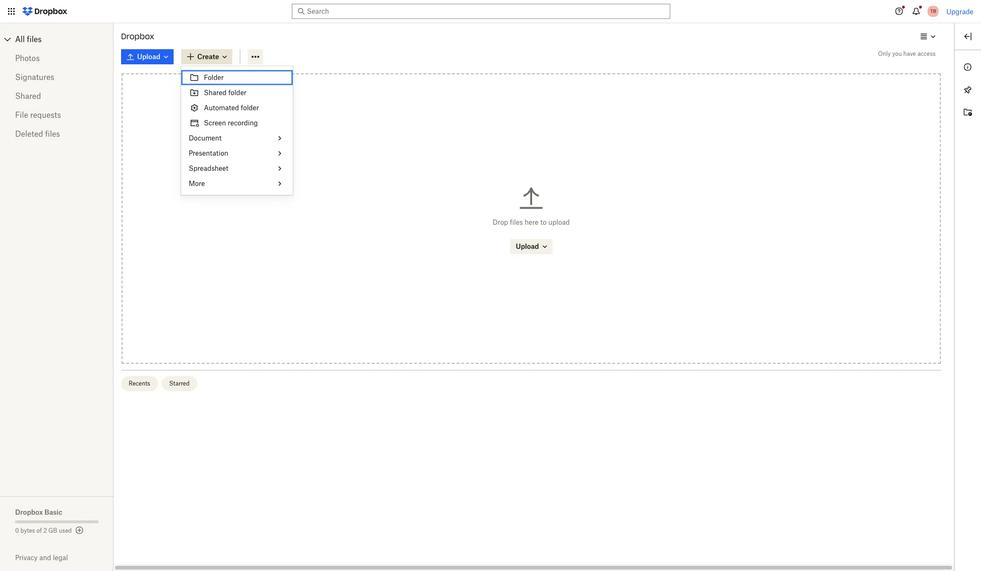 Task type: locate. For each thing, give the bounding box(es) containing it.
photos
[[15, 53, 40, 63]]

0 vertical spatial folder
[[228, 89, 247, 97]]

dropbox for dropbox basic
[[15, 508, 43, 516]]

files down file requests link
[[45, 129, 60, 139]]

1 horizontal spatial dropbox
[[121, 32, 154, 41]]

recents
[[129, 380, 150, 387]]

files left here
[[510, 218, 523, 226]]

deleted
[[15, 129, 43, 139]]

more menu item
[[181, 176, 293, 191]]

0 horizontal spatial files
[[27, 35, 42, 44]]

folder for shared folder
[[228, 89, 247, 97]]

signatures link
[[15, 68, 98, 87]]

document menu item
[[181, 131, 293, 146]]

screen
[[204, 119, 226, 127]]

gb
[[48, 527, 57, 534]]

starred
[[169, 380, 190, 387]]

all
[[15, 35, 25, 44]]

shared up 'file'
[[15, 91, 41, 101]]

folder up 'recording'
[[241, 104, 259, 112]]

drop files here to upload
[[493, 218, 570, 226]]

signatures
[[15, 72, 54, 82]]

starred button
[[162, 376, 197, 391]]

2 vertical spatial files
[[510, 218, 523, 226]]

0 vertical spatial dropbox
[[121, 32, 154, 41]]

document
[[189, 134, 222, 142]]

basic
[[44, 508, 62, 516]]

files
[[27, 35, 42, 44], [45, 129, 60, 139], [510, 218, 523, 226]]

files right all
[[27, 35, 42, 44]]

shared link
[[15, 87, 98, 106]]

2 horizontal spatial files
[[510, 218, 523, 226]]

dropbox for dropbox
[[121, 32, 154, 41]]

1 vertical spatial folder
[[241, 104, 259, 112]]

1 vertical spatial files
[[45, 129, 60, 139]]

all files link
[[15, 32, 114, 47]]

only
[[879, 50, 891, 57]]

deleted files
[[15, 129, 60, 139]]

shared down folder
[[204, 89, 227, 97]]

more
[[189, 179, 205, 187]]

automated
[[204, 104, 239, 112]]

have
[[904, 50, 917, 57]]

spreadsheet menu item
[[181, 161, 293, 176]]

folder down folder menu item
[[228, 89, 247, 97]]

1 horizontal spatial files
[[45, 129, 60, 139]]

upload
[[549, 218, 570, 226]]

dropbox
[[121, 32, 154, 41], [15, 508, 43, 516]]

only you have access
[[879, 50, 936, 57]]

recording
[[228, 119, 258, 127]]

presentation menu item
[[181, 146, 293, 161]]

1 horizontal spatial shared
[[204, 89, 227, 97]]

open information panel image
[[963, 62, 974, 73]]

0 bytes of 2 gb used
[[15, 527, 72, 534]]

access
[[918, 50, 936, 57]]

shared inside menu item
[[204, 89, 227, 97]]

open activity image
[[963, 107, 974, 118]]

upgrade
[[947, 7, 974, 15]]

and
[[39, 554, 51, 562]]

1 vertical spatial dropbox
[[15, 508, 43, 516]]

shared
[[204, 89, 227, 97], [15, 91, 41, 101]]

0 vertical spatial files
[[27, 35, 42, 44]]

get more space image
[[74, 525, 85, 536]]

file requests link
[[15, 106, 98, 124]]

privacy and legal
[[15, 554, 68, 562]]

all files
[[15, 35, 42, 44]]

folder
[[228, 89, 247, 97], [241, 104, 259, 112]]

0 horizontal spatial dropbox
[[15, 508, 43, 516]]

0
[[15, 527, 19, 534]]

0 horizontal spatial shared
[[15, 91, 41, 101]]



Task type: vqa. For each thing, say whether or not it's contained in the screenshot.
Photos link
yes



Task type: describe. For each thing, give the bounding box(es) containing it.
shared folder menu item
[[181, 85, 293, 100]]

spreadsheet
[[189, 164, 229, 172]]

dropbox basic
[[15, 508, 62, 516]]

privacy and legal link
[[15, 554, 114, 562]]

legal
[[53, 554, 68, 562]]

upgrade link
[[947, 7, 974, 15]]

file
[[15, 110, 28, 120]]

files for drop
[[510, 218, 523, 226]]

folder
[[204, 73, 224, 81]]

screen recording menu item
[[181, 115, 293, 131]]

shared for shared
[[15, 91, 41, 101]]

recents button
[[121, 376, 158, 391]]

file requests
[[15, 110, 61, 120]]

to
[[541, 218, 547, 226]]

open pinned items image
[[963, 84, 974, 96]]

files for all
[[27, 35, 42, 44]]

photos link
[[15, 49, 98, 68]]

here
[[525, 218, 539, 226]]

presentation
[[189, 149, 228, 157]]

2
[[43, 527, 47, 534]]

screen recording
[[204, 119, 258, 127]]

open details pane image
[[963, 31, 974, 42]]

dropbox logo - go to the homepage image
[[19, 4, 71, 19]]

bytes
[[20, 527, 35, 534]]

requests
[[30, 110, 61, 120]]

shared folder
[[204, 89, 247, 97]]

files for deleted
[[45, 129, 60, 139]]

automated folder menu item
[[181, 100, 293, 115]]

drop
[[493, 218, 508, 226]]

privacy
[[15, 554, 38, 562]]

of
[[37, 527, 42, 534]]

folder menu item
[[181, 70, 293, 85]]

deleted files link
[[15, 124, 98, 143]]

you
[[893, 50, 902, 57]]

automated folder
[[204, 104, 259, 112]]

used
[[59, 527, 72, 534]]

folder for automated folder
[[241, 104, 259, 112]]

global header element
[[0, 0, 982, 23]]

shared for shared folder
[[204, 89, 227, 97]]



